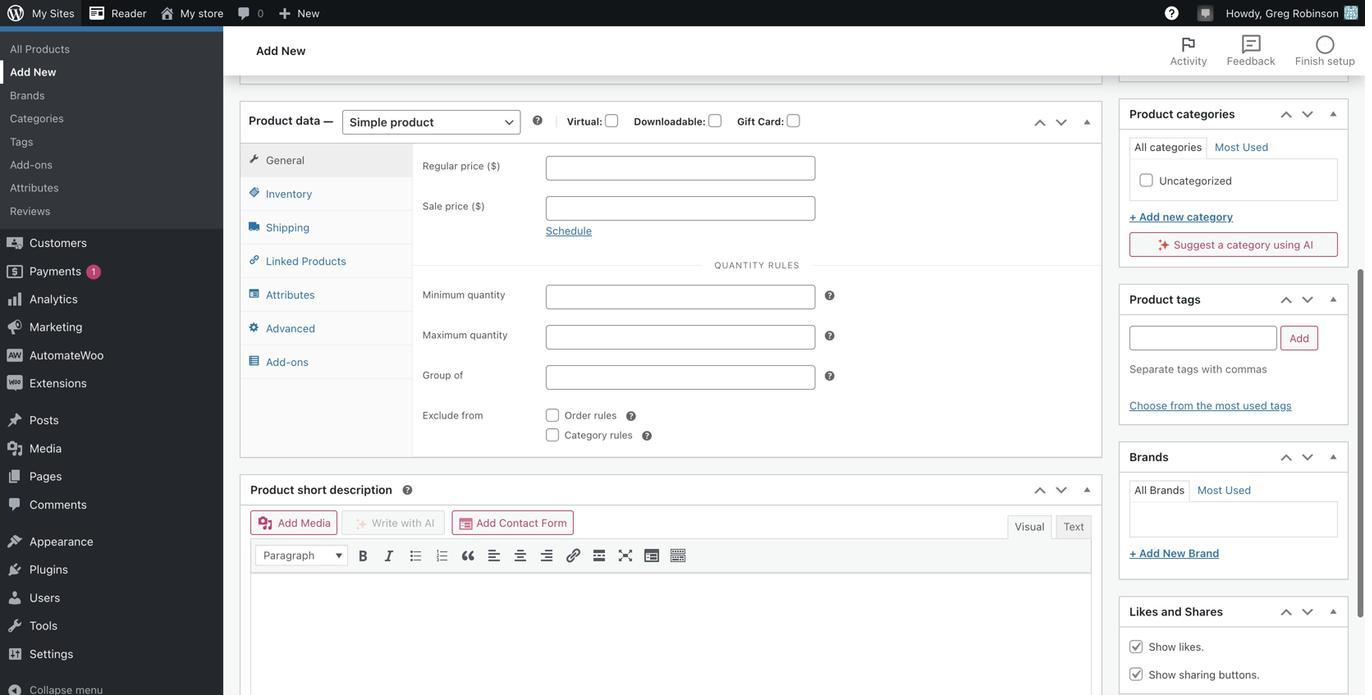 Task type: vqa. For each thing, say whether or not it's contained in the screenshot.
SITES
yes



Task type: describe. For each thing, give the bounding box(es) containing it.
0 vertical spatial all
[[10, 43, 22, 55]]

Gift Card: checkbox
[[787, 114, 800, 127]]

add left the "new"
[[1139, 210, 1160, 223]]

exclude this product from category 'group of' quantity rules. <strong>note: </strong>if a product-level 'group of' quantity rule is defined, then the product is automatically excluded from category 'group of' rules. image
[[640, 429, 653, 442]]

categories for product categories
[[1177, 107, 1235, 121]]

reviews link
[[0, 199, 223, 223]]

0 vertical spatial brands
[[10, 89, 45, 101]]

write with ai
[[372, 517, 435, 529]]

categories for all categories
[[1150, 141, 1202, 153]]

most used link for product categories
[[1215, 141, 1269, 153]]

1 vertical spatial brands
[[1130, 450, 1169, 464]]

products link
[[0, 4, 223, 32]]

0
[[257, 7, 264, 19]]

+ add new brand link
[[1130, 546, 1219, 561]]

product for product tags
[[1130, 293, 1174, 306]]

text
[[1064, 520, 1084, 533]]

1 vertical spatial ai
[[425, 517, 435, 529]]

0 horizontal spatial add-ons link
[[0, 153, 223, 176]]

exclude this product from order rules (minimum/maximum quantity and value). image
[[624, 409, 637, 423]]

Sale price ($) text field
[[546, 196, 816, 221]]

new inside toolbar navigation
[[298, 7, 320, 19]]

new link
[[270, 0, 326, 26]]

all categories
[[1135, 141, 1202, 153]]

add inside button
[[278, 517, 298, 529]]

new left brand
[[1163, 547, 1186, 560]]

suggest a category using ai
[[1174, 238, 1313, 251]]

appearance
[[30, 535, 93, 548]]

summarize this product in 1-2 short sentences. we'll show it at the top of the page. image
[[401, 483, 414, 496]]

tags for separate
[[1177, 363, 1199, 375]]

analytics link
[[0, 285, 223, 313]]

howdy, greg robinson
[[1226, 7, 1339, 19]]

my store link
[[153, 0, 230, 26]]

rules for category rules
[[610, 429, 633, 441]]

products for linked products
[[302, 255, 346, 267]]

downloadable:
[[634, 116, 708, 127]]

new
[[1163, 210, 1184, 223]]

comments
[[30, 498, 87, 511]]

quantity
[[715, 260, 765, 270]]

add contact form button
[[452, 510, 574, 535]]

extensions
[[30, 376, 87, 390]]

1 horizontal spatial add-ons
[[266, 356, 309, 368]]

and
[[1161, 605, 1182, 619]]

1 horizontal spatial attributes link
[[241, 278, 412, 312]]

Show sharing buttons. checkbox
[[1130, 668, 1143, 681]]

0 horizontal spatial attributes link
[[0, 176, 223, 199]]

1 vertical spatial attributes
[[266, 289, 315, 301]]

enter a value to require customers to purchase this product in multiples. image
[[823, 369, 836, 382]]

commas
[[1225, 363, 1267, 375]]

customers
[[30, 236, 87, 250]]

most for brands
[[1198, 484, 1222, 496]]

separate
[[1130, 363, 1174, 375]]

add left 'product'
[[1130, 56, 1149, 69]]

buttons.
[[1219, 669, 1260, 681]]

automatewoo link
[[0, 341, 223, 369]]

add down all products
[[10, 66, 31, 78]]

using
[[1274, 238, 1301, 251]]

most used for brands
[[1198, 484, 1251, 496]]

1 horizontal spatial add new
[[256, 44, 306, 58]]

for best results, upload jpeg or png files that are 1000 by 1000 pixels or larger. maximum upload file size: 2 gb. image
[[1274, 57, 1287, 70]]

activity button
[[1160, 26, 1217, 76]]

0 horizontal spatial add-
[[10, 158, 35, 171]]

exclude from
[[423, 409, 483, 421]]

add left brand
[[1139, 547, 1160, 560]]

my store
[[180, 7, 224, 19]]

product for product gallery
[[1130, 21, 1174, 35]]

tools link
[[0, 612, 223, 640]]

add product gallery images link
[[1130, 56, 1266, 69]]

schedule
[[546, 225, 592, 237]]

group
[[423, 369, 451, 381]]

quantity rules
[[715, 260, 800, 270]]

0 horizontal spatial add new
[[10, 66, 56, 78]]

add down the 0
[[256, 44, 278, 58]]

quantity for minimum quantity
[[468, 289, 505, 300]]

advanced link
[[241, 312, 412, 346]]

categories link
[[0, 107, 223, 130]]

paragraph button
[[255, 545, 348, 566]]

all brands link
[[1135, 484, 1185, 496]]

likes.
[[1179, 641, 1204, 653]]

Virtual: checkbox
[[605, 114, 618, 127]]

new down the new link
[[281, 44, 306, 58]]

images
[[1231, 56, 1266, 69]]

write with ai button
[[342, 510, 445, 535]]

+ add new category
[[1130, 210, 1233, 223]]

0 horizontal spatial attributes
[[10, 182, 59, 194]]

gift card:
[[737, 116, 787, 127]]

likes
[[1130, 605, 1158, 619]]

rules for order rules
[[594, 409, 617, 421]]

tags
[[10, 135, 33, 148]]

0 horizontal spatial add-ons
[[10, 158, 53, 171]]

product gallery
[[1130, 21, 1214, 35]]

users link
[[0, 584, 223, 612]]

most for product categories
[[1215, 141, 1240, 153]]

Show likes. checkbox
[[1130, 640, 1143, 653]]

my sites
[[32, 7, 75, 19]]

with inside button
[[401, 517, 422, 529]]

categories
[[10, 112, 64, 124]]

product short description
[[250, 483, 392, 497]]

enter a maximum allowed quantity for this product. image
[[823, 329, 836, 342]]

all for brands
[[1135, 484, 1147, 496]]

order rules
[[565, 409, 617, 421]]

advanced
[[266, 322, 315, 335]]

extensions link
[[0, 369, 223, 398]]

contact
[[499, 517, 539, 529]]

($) for regular price ($)
[[487, 160, 501, 172]]

used
[[1243, 399, 1267, 412]]

general link
[[241, 144, 412, 177]]

add new link
[[0, 61, 223, 84]]

2 vertical spatial brands
[[1150, 484, 1185, 496]]

order
[[565, 409, 591, 421]]

visual button
[[1007, 515, 1052, 539]]

greg
[[1266, 7, 1290, 19]]

1 vertical spatial gallery
[[1194, 56, 1228, 69]]

a
[[1218, 238, 1224, 251]]

linked
[[266, 255, 299, 267]]

settings
[[30, 647, 73, 661]]

($) for sale price ($)
[[471, 200, 485, 212]]

separate tags with commas
[[1130, 363, 1267, 375]]

shares
[[1185, 605, 1223, 619]]

enter a minimum required quantity for this product. image
[[823, 289, 836, 302]]

comments link
[[0, 491, 223, 519]]

payments
[[30, 264, 81, 278]]

inventory
[[266, 188, 312, 200]]

robinson
[[1293, 7, 1339, 19]]

show for sharing
[[1149, 669, 1176, 681]]

suggest
[[1174, 238, 1215, 251]]



Task type: locate. For each thing, give the bounding box(es) containing it.
0 vertical spatial most
[[1215, 141, 1240, 153]]

settings link
[[0, 640, 223, 668]]

brands link
[[0, 84, 223, 107]]

store
[[198, 7, 224, 19]]

products down the 'shipping' link
[[302, 255, 346, 267]]

2 vertical spatial all
[[1135, 484, 1147, 496]]

price for regular
[[461, 160, 484, 172]]

data
[[296, 114, 320, 127]]

categories up 'all categories'
[[1177, 107, 1235, 121]]

add contact form
[[473, 517, 567, 529]]

0 vertical spatial categories
[[1177, 107, 1235, 121]]

0 vertical spatial products
[[30, 11, 77, 24]]

most used right all brands link
[[1198, 484, 1251, 496]]

tab list containing activity
[[1160, 26, 1365, 76]]

1 vertical spatial attributes link
[[241, 278, 412, 312]]

0 vertical spatial add-ons
[[10, 158, 53, 171]]

1 vertical spatial price
[[445, 200, 469, 212]]

ons down the advanced
[[291, 356, 309, 368]]

tags right used
[[1270, 399, 1292, 412]]

card:
[[758, 116, 784, 127]]

regular
[[423, 160, 458, 172]]

products up all products
[[30, 11, 77, 24]]

most used up uncategorized
[[1215, 141, 1269, 153]]

text button
[[1056, 515, 1092, 539]]

gallery down notification icon
[[1177, 21, 1214, 35]]

brand
[[1189, 547, 1219, 560]]

1 vertical spatial most
[[1198, 484, 1222, 496]]

1 vertical spatial categories
[[1150, 141, 1202, 153]]

0 vertical spatial add new
[[256, 44, 306, 58]]

price
[[461, 160, 484, 172], [445, 200, 469, 212]]

product for product categories
[[1130, 107, 1174, 121]]

my for my sites
[[32, 7, 47, 19]]

feedback
[[1227, 55, 1276, 67]]

0 vertical spatial category
[[1187, 210, 1233, 223]]

general
[[266, 154, 305, 166]]

add new down the new link
[[256, 44, 306, 58]]

attributes link down linked products
[[241, 278, 412, 312]]

0 vertical spatial ai
[[1304, 238, 1313, 251]]

0 vertical spatial tags
[[1177, 293, 1201, 306]]

with right write
[[401, 517, 422, 529]]

rules right quantity
[[768, 260, 800, 270]]

0 vertical spatial media
[[30, 442, 62, 455]]

all products link
[[0, 37, 223, 61]]

paragraph
[[264, 549, 315, 561]]

show right show sharing buttons. option
[[1149, 669, 1176, 681]]

category inside button
[[1227, 238, 1271, 251]]

1 horizontal spatial with
[[1202, 363, 1223, 375]]

gift
[[737, 116, 755, 127]]

with
[[1202, 363, 1223, 375], [401, 517, 422, 529]]

most used link right all brands link
[[1198, 484, 1251, 496]]

analytics
[[30, 292, 78, 306]]

1 vertical spatial ($)
[[471, 200, 485, 212]]

product
[[1152, 56, 1191, 69]]

0 vertical spatial most used link
[[1215, 141, 1269, 153]]

1 horizontal spatial add-
[[266, 356, 291, 368]]

gallery left images
[[1194, 56, 1228, 69]]

minimum quantity
[[423, 289, 505, 300]]

2 my from the left
[[180, 7, 195, 19]]

0 vertical spatial ons
[[35, 158, 53, 171]]

brands up categories
[[10, 89, 45, 101]]

1 vertical spatial used
[[1225, 484, 1251, 496]]

my
[[32, 7, 47, 19], [180, 7, 195, 19]]

attributes link
[[0, 176, 223, 199], [241, 278, 412, 312]]

from for choose
[[1170, 399, 1193, 412]]

None text field
[[1130, 326, 1277, 350]]

add- down the advanced
[[266, 356, 291, 368]]

+ left the "new"
[[1130, 210, 1137, 223]]

visual
[[1015, 520, 1045, 533]]

rules down exclude this product from order rules (minimum/maximum quantity and value). icon
[[610, 429, 633, 441]]

quantity
[[468, 289, 505, 300], [470, 329, 508, 340]]

rules for quantity rules
[[768, 260, 800, 270]]

the
[[1196, 399, 1212, 412]]

attributes
[[10, 182, 59, 194], [266, 289, 315, 301]]

my inside my sites link
[[32, 7, 47, 19]]

choose
[[1130, 399, 1167, 412]]

from left the
[[1170, 399, 1193, 412]]

short
[[297, 483, 327, 497]]

show right show likes. option
[[1149, 641, 1176, 653]]

0 vertical spatial attributes link
[[0, 176, 223, 199]]

used for brands
[[1225, 484, 1251, 496]]

1 vertical spatial media
[[301, 517, 331, 529]]

category
[[1187, 210, 1233, 223], [1227, 238, 1271, 251]]

1 horizontal spatial my
[[180, 7, 195, 19]]

linked products
[[266, 255, 346, 267]]

add-ons down the advanced
[[266, 356, 309, 368]]

shipping
[[266, 221, 310, 234]]

pages
[[30, 470, 62, 483]]

media inside button
[[301, 517, 331, 529]]

used
[[1243, 141, 1269, 153], [1225, 484, 1251, 496]]

+ add new category link
[[1130, 209, 1233, 224]]

0 horizontal spatial with
[[401, 517, 422, 529]]

most right all brands link
[[1198, 484, 1222, 496]]

from for exclude
[[462, 409, 483, 421]]

product left 'data'
[[249, 114, 293, 127]]

toolbar navigation
[[0, 0, 1365, 30]]

regular price ($)
[[423, 160, 501, 172]]

add- down "tags"
[[10, 158, 35, 171]]

of
[[454, 369, 463, 381]]

marketing
[[30, 320, 82, 334]]

product up 'product'
[[1130, 21, 1174, 35]]

0 horizontal spatial ($)
[[471, 200, 485, 212]]

reader
[[112, 7, 147, 19]]

product up separate
[[1130, 293, 1174, 306]]

add up paragraph
[[278, 517, 298, 529]]

most used for product categories
[[1215, 141, 1269, 153]]

my left store
[[180, 7, 195, 19]]

add new
[[256, 44, 306, 58], [10, 66, 56, 78]]

tags right separate
[[1177, 363, 1199, 375]]

all down product categories
[[1135, 141, 1147, 153]]

1 vertical spatial category
[[1227, 238, 1271, 251]]

0 vertical spatial quantity
[[468, 289, 505, 300]]

0 horizontal spatial ons
[[35, 158, 53, 171]]

0 horizontal spatial my
[[32, 7, 47, 19]]

products inside 'all products' link
[[25, 43, 70, 55]]

quantity right minimum
[[468, 289, 505, 300]]

2 show from the top
[[1149, 669, 1176, 681]]

media down short
[[301, 517, 331, 529]]

all down my sites link
[[10, 43, 22, 55]]

1 vertical spatial add-
[[266, 356, 291, 368]]

2 vertical spatial tags
[[1270, 399, 1292, 412]]

1 vertical spatial add new
[[10, 66, 56, 78]]

Downloadable: checkbox
[[708, 114, 722, 127]]

products for all products
[[25, 43, 70, 55]]

maximum
[[423, 329, 467, 340]]

sharing
[[1179, 669, 1216, 681]]

product up 'all categories'
[[1130, 107, 1174, 121]]

ons
[[35, 158, 53, 171], [291, 356, 309, 368]]

1 vertical spatial all
[[1135, 141, 1147, 153]]

description
[[330, 483, 392, 497]]

price right sale
[[445, 200, 469, 212]]

products inside linked products link
[[302, 255, 346, 267]]

add-ons link down the categories link
[[0, 153, 223, 176]]

feedback button
[[1217, 26, 1285, 76]]

0 horizontal spatial ai
[[425, 517, 435, 529]]

attributes link down tags link
[[0, 176, 223, 199]]

uncategorized
[[1156, 174, 1232, 187]]

Maximum quantity number field
[[546, 325, 816, 350]]

0 vertical spatial gallery
[[1177, 21, 1214, 35]]

1 vertical spatial most used
[[1198, 484, 1251, 496]]

0 vertical spatial show
[[1149, 641, 1176, 653]]

media link
[[0, 435, 223, 463]]

new
[[298, 7, 320, 19], [281, 44, 306, 58], [33, 66, 56, 78], [1163, 547, 1186, 560]]

product for product data
[[249, 114, 293, 127]]

1 horizontal spatial add-ons link
[[241, 346, 412, 379]]

categories down product categories
[[1150, 141, 1202, 153]]

linked products link
[[241, 245, 412, 278]]

add new down all products
[[10, 66, 56, 78]]

brands
[[10, 89, 45, 101], [1130, 450, 1169, 464], [1150, 484, 1185, 496]]

virtual:
[[567, 116, 605, 127]]

my left sites
[[32, 7, 47, 19]]

sale price ($)
[[423, 200, 485, 212]]

1 vertical spatial quantity
[[470, 329, 508, 340]]

tags down suggest
[[1177, 293, 1201, 306]]

product data
[[249, 114, 320, 127]]

2 + from the top
[[1130, 547, 1137, 560]]

group of
[[423, 369, 463, 381]]

most up uncategorized
[[1215, 141, 1240, 153]]

all for product categories
[[1135, 141, 1147, 153]]

price for sale
[[445, 200, 469, 212]]

0 vertical spatial add-ons link
[[0, 153, 223, 176]]

all brands
[[1135, 484, 1185, 496]]

rules
[[768, 260, 800, 270], [594, 409, 617, 421], [610, 429, 633, 441]]

show for likes.
[[1149, 641, 1176, 653]]

choose from the most used tags button
[[1130, 399, 1292, 412]]

($) right regular
[[487, 160, 501, 172]]

my for my store
[[180, 7, 195, 19]]

product for product short description
[[250, 483, 294, 497]]

1 vertical spatial tags
[[1177, 363, 1199, 375]]

ai right using
[[1304, 238, 1313, 251]]

+ for product categories
[[1130, 210, 1137, 223]]

0 vertical spatial used
[[1243, 141, 1269, 153]]

+ up likes
[[1130, 547, 1137, 560]]

attributes up the advanced
[[266, 289, 315, 301]]

products down my sites at left top
[[25, 43, 70, 55]]

users
[[30, 591, 60, 605]]

category rules
[[565, 429, 633, 441]]

0 horizontal spatial from
[[462, 409, 483, 421]]

finish setup button
[[1285, 26, 1365, 76]]

1 vertical spatial add-ons
[[266, 356, 309, 368]]

0 horizontal spatial media
[[30, 442, 62, 455]]

finish setup
[[1295, 55, 1355, 67]]

most
[[1215, 399, 1240, 412]]

1 my from the left
[[32, 7, 47, 19]]

my inside my store link
[[180, 7, 195, 19]]

2 vertical spatial products
[[302, 255, 346, 267]]

ai right write
[[425, 517, 435, 529]]

all products
[[10, 43, 70, 55]]

Minimum quantity number field
[[546, 285, 816, 309]]

show sharing buttons.
[[1146, 669, 1260, 681]]

used for product categories
[[1243, 141, 1269, 153]]

customers link
[[0, 229, 223, 257]]

product up add media button
[[250, 483, 294, 497]]

1 vertical spatial most used link
[[1198, 484, 1251, 496]]

+ for brands
[[1130, 547, 1137, 560]]

1 vertical spatial show
[[1149, 669, 1176, 681]]

automatewoo
[[30, 348, 104, 362]]

appearance link
[[0, 528, 223, 556]]

from
[[1170, 399, 1193, 412], [462, 409, 483, 421]]

0 vertical spatial price
[[461, 160, 484, 172]]

howdy,
[[1226, 7, 1263, 19]]

1 vertical spatial with
[[401, 517, 422, 529]]

all up + add new brand
[[1135, 484, 1147, 496]]

add-ons down "tags"
[[10, 158, 53, 171]]

attributes up reviews
[[10, 182, 59, 194]]

simple – covers the vast majority of any products you may sell. simple products are shipped and have no options. for example, a book. image
[[531, 114, 544, 127]]

quantity for maximum quantity
[[470, 329, 508, 340]]

1 horizontal spatial attributes
[[266, 289, 315, 301]]

brands up + add new brand
[[1150, 484, 1185, 496]]

with left commas
[[1202, 363, 1223, 375]]

most used link up uncategorized
[[1215, 141, 1269, 153]]

—
[[320, 114, 336, 127]]

ons down categories
[[35, 158, 53, 171]]

2 vertical spatial rules
[[610, 429, 633, 441]]

payments 1
[[30, 264, 96, 278]]

rules up the category rules
[[594, 409, 617, 421]]

brands up the all brands
[[1130, 450, 1169, 464]]

products
[[30, 11, 77, 24], [25, 43, 70, 55], [302, 255, 346, 267]]

1 horizontal spatial from
[[1170, 399, 1193, 412]]

1 + from the top
[[1130, 210, 1137, 223]]

0 vertical spatial most used
[[1215, 141, 1269, 153]]

0 vertical spatial add-
[[10, 158, 35, 171]]

1 vertical spatial +
[[1130, 547, 1137, 560]]

add-ons link down the advanced
[[241, 346, 412, 379]]

quantity right maximum
[[470, 329, 508, 340]]

new right the 0
[[298, 7, 320, 19]]

new down all products
[[33, 66, 56, 78]]

1 show from the top
[[1149, 641, 1176, 653]]

from right the exclude
[[462, 409, 483, 421]]

0 vertical spatial attributes
[[10, 182, 59, 194]]

suggest a category using ai button
[[1130, 232, 1338, 257]]

None checkbox
[[546, 428, 559, 441]]

most used link for brands
[[1198, 484, 1251, 496]]

price right regular
[[461, 160, 484, 172]]

0 vertical spatial with
[[1202, 363, 1223, 375]]

1 vertical spatial ons
[[291, 356, 309, 368]]

tags for product
[[1177, 293, 1201, 306]]

paragraph button
[[256, 546, 347, 565]]

notification image
[[1199, 6, 1212, 19]]

marketing link
[[0, 313, 223, 341]]

media up pages
[[30, 442, 62, 455]]

1 horizontal spatial ai
[[1304, 238, 1313, 251]]

sale
[[423, 200, 442, 212]]

reviews
[[10, 205, 50, 217]]

add left the contact
[[476, 517, 496, 529]]

1 vertical spatial products
[[25, 43, 70, 55]]

add inside button
[[476, 517, 496, 529]]

category right a
[[1227, 238, 1271, 251]]

all categories link
[[1135, 141, 1202, 153]]

0 vertical spatial ($)
[[487, 160, 501, 172]]

1 horizontal spatial ($)
[[487, 160, 501, 172]]

1 vertical spatial add-ons link
[[241, 346, 412, 379]]

($) down regular price ($)
[[471, 200, 485, 212]]

Group of number field
[[546, 365, 816, 390]]

Regular price ($) text field
[[546, 156, 816, 181]]

1 horizontal spatial ons
[[291, 356, 309, 368]]

+
[[1130, 210, 1137, 223], [1130, 547, 1137, 560]]

($)
[[487, 160, 501, 172], [471, 200, 485, 212]]

category up a
[[1187, 210, 1233, 223]]

tags link
[[0, 130, 223, 153]]

0 vertical spatial rules
[[768, 260, 800, 270]]

1 vertical spatial rules
[[594, 409, 617, 421]]

tab list
[[1160, 26, 1365, 76]]

shipping link
[[241, 211, 412, 245]]

None checkbox
[[1140, 173, 1153, 187], [546, 409, 559, 422], [1140, 173, 1153, 187], [546, 409, 559, 422]]

None button
[[1281, 326, 1319, 350]]

0 vertical spatial +
[[1130, 210, 1137, 223]]

1 horizontal spatial media
[[301, 517, 331, 529]]



